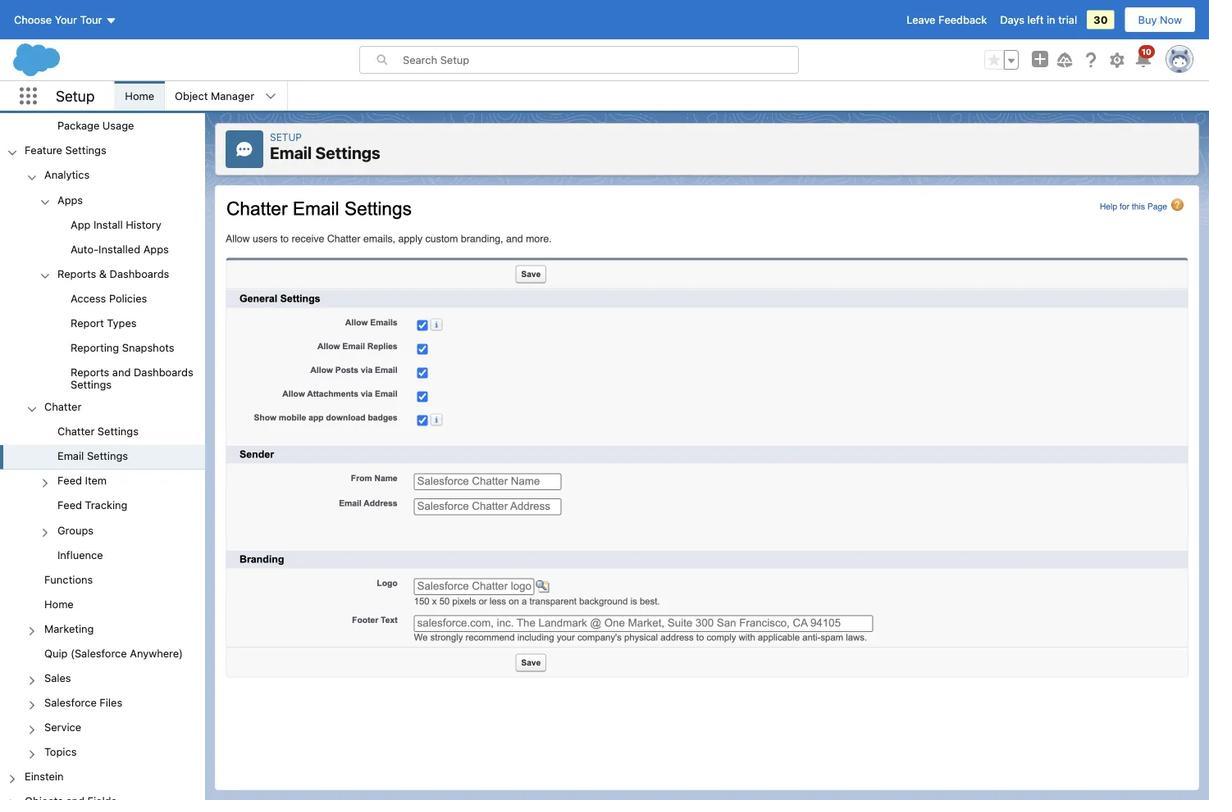 Task type: vqa. For each thing, say whether or not it's contained in the screenshot.
Email within tree item
yes



Task type: locate. For each thing, give the bounding box(es) containing it.
einstein
[[25, 771, 64, 783]]

snapshots
[[122, 342, 174, 354]]

service
[[44, 721, 81, 734]]

0 vertical spatial dashboards
[[110, 267, 169, 280]]

reports down reporting
[[71, 366, 109, 379]]

group containing app install history
[[0, 213, 205, 263]]

app install history link
[[71, 218, 161, 233]]

reporting snapshots
[[71, 342, 174, 354]]

1 vertical spatial reports
[[71, 366, 109, 379]]

service link
[[44, 721, 81, 736]]

0 vertical spatial reports
[[57, 267, 96, 280]]

setup for setup
[[56, 87, 95, 105]]

home link up 'usage' at the left top of the page
[[115, 81, 164, 111]]

10
[[1142, 47, 1152, 56]]

apps down history
[[143, 243, 169, 255]]

chatter
[[44, 401, 81, 413], [57, 425, 95, 438]]

left
[[1028, 14, 1044, 26]]

group containing apps
[[0, 189, 205, 396]]

in
[[1047, 14, 1056, 26]]

1 vertical spatial dashboards
[[134, 366, 193, 379]]

item
[[85, 475, 107, 487]]

group for chatter
[[0, 420, 205, 568]]

settings for email settings
[[87, 450, 128, 462]]

0 vertical spatial home link
[[115, 81, 164, 111]]

tour
[[80, 14, 102, 26]]

functions link
[[44, 573, 93, 588]]

package usage group
[[0, 65, 205, 139]]

feed up the groups
[[57, 499, 82, 512]]

1 vertical spatial home
[[44, 598, 74, 610]]

1 horizontal spatial setup
[[270, 131, 302, 143]]

object
[[175, 90, 208, 102]]

buy now button
[[1124, 7, 1196, 33]]

influence link
[[57, 549, 103, 564]]

0 horizontal spatial email
[[57, 450, 84, 462]]

reports and dashboards settings
[[71, 366, 193, 391]]

group for apps
[[0, 213, 205, 263]]

1 vertical spatial home link
[[44, 598, 74, 613]]

group for analytics
[[0, 189, 205, 396]]

dashboards down snapshots
[[134, 366, 193, 379]]

reports for reports and dashboards settings
[[71, 366, 109, 379]]

reports inside reports and dashboards settings
[[71, 366, 109, 379]]

0 vertical spatial feed
[[57, 475, 82, 487]]

dashboards inside reports and dashboards settings
[[134, 366, 193, 379]]

types
[[107, 317, 137, 329]]

group
[[984, 50, 1019, 70], [0, 164, 205, 766], [0, 189, 205, 396], [0, 213, 205, 263], [0, 287, 205, 396], [0, 420, 205, 568]]

group containing access policies
[[0, 287, 205, 396]]

salesforce files
[[44, 697, 122, 709]]

home link
[[115, 81, 164, 111], [44, 598, 74, 613]]

setup email settings
[[270, 131, 380, 162]]

sales link
[[44, 672, 71, 687]]

settings inside setup email settings
[[315, 143, 380, 162]]

1 vertical spatial setup
[[270, 131, 302, 143]]

dashboards up policies
[[110, 267, 169, 280]]

feed tracking link
[[57, 499, 128, 514]]

reports
[[57, 267, 96, 280], [71, 366, 109, 379]]

now
[[1160, 14, 1182, 26]]

tracking
[[85, 499, 128, 512]]

1 vertical spatial chatter
[[57, 425, 95, 438]]

feed item link
[[57, 475, 107, 490]]

dashboards
[[110, 267, 169, 280], [134, 366, 193, 379]]

home down 'functions' "link" at the bottom of the page
[[44, 598, 74, 610]]

email up feed item
[[57, 450, 84, 462]]

0 horizontal spatial home
[[44, 598, 74, 610]]

email down setup link
[[270, 143, 312, 162]]

email settings link
[[57, 450, 128, 465]]

package usage
[[57, 119, 134, 132]]

functions
[[44, 573, 93, 586]]

0 vertical spatial home
[[125, 90, 154, 102]]

feedback
[[939, 14, 987, 26]]

1 vertical spatial feed
[[57, 499, 82, 512]]

object manager
[[175, 90, 254, 102]]

group for reports & dashboards
[[0, 287, 205, 396]]

analytics link
[[44, 169, 90, 184]]

group containing chatter settings
[[0, 420, 205, 568]]

reporting
[[71, 342, 119, 354]]

1 vertical spatial apps
[[143, 243, 169, 255]]

1 feed from the top
[[57, 475, 82, 487]]

apps down analytics link
[[57, 193, 83, 206]]

apps tree item
[[0, 189, 205, 263]]

2 feed from the top
[[57, 499, 82, 512]]

app
[[71, 218, 91, 230]]

settings for feature settings
[[65, 144, 106, 156]]

feed inside 'link'
[[57, 499, 82, 512]]

quip (salesforce anywhere) link
[[44, 647, 183, 662]]

sales
[[44, 672, 71, 684]]

home
[[125, 90, 154, 102], [44, 598, 74, 610]]

quip (salesforce anywhere)
[[44, 647, 183, 660]]

setup inside setup email settings
[[270, 131, 302, 143]]

home up 'usage' at the left top of the page
[[125, 90, 154, 102]]

chatter up chatter settings
[[44, 401, 81, 413]]

group containing analytics
[[0, 164, 205, 766]]

setup for setup email settings
[[270, 131, 302, 143]]

0 horizontal spatial setup
[[56, 87, 95, 105]]

0 horizontal spatial apps
[[57, 193, 83, 206]]

choose your tour button
[[13, 7, 118, 33]]

chatter down chatter link at bottom left
[[57, 425, 95, 438]]

group for feature settings
[[0, 164, 205, 766]]

chatter for chatter link at bottom left
[[44, 401, 81, 413]]

leave feedback
[[907, 14, 987, 26]]

usage
[[102, 119, 134, 132]]

email
[[270, 143, 312, 162], [57, 450, 84, 462]]

email inside setup email settings
[[270, 143, 312, 162]]

reports down auto-
[[57, 267, 96, 280]]

home link up "marketing"
[[44, 598, 74, 613]]

auto-
[[71, 243, 99, 255]]

analytics
[[44, 169, 90, 181]]

1 horizontal spatial email
[[270, 143, 312, 162]]

access policies
[[71, 292, 147, 304]]

dashboards for reports & dashboards
[[110, 267, 169, 280]]

reports & dashboards
[[57, 267, 169, 280]]

0 horizontal spatial home link
[[44, 598, 74, 613]]

leave
[[907, 14, 936, 26]]

0 vertical spatial email
[[270, 143, 312, 162]]

settings
[[315, 143, 380, 162], [65, 144, 106, 156], [71, 379, 112, 391], [98, 425, 139, 438], [87, 450, 128, 462]]

1 vertical spatial email
[[57, 450, 84, 462]]

salesforce
[[44, 697, 97, 709]]

salesforce files link
[[44, 697, 122, 712]]

feature settings link
[[25, 144, 106, 159]]

feed left item
[[57, 475, 82, 487]]

anywhere)
[[130, 647, 183, 660]]

apps
[[57, 193, 83, 206], [143, 243, 169, 255]]

0 vertical spatial chatter
[[44, 401, 81, 413]]

groups
[[57, 524, 94, 536]]

0 vertical spatial setup
[[56, 87, 95, 105]]



Task type: describe. For each thing, give the bounding box(es) containing it.
chatter settings
[[57, 425, 139, 438]]

install
[[94, 218, 123, 230]]

report types link
[[71, 317, 137, 332]]

auto-installed apps link
[[71, 243, 169, 258]]

influence
[[57, 549, 103, 561]]

dashboards for reports and dashboards settings
[[134, 366, 193, 379]]

reports for reports & dashboards
[[57, 267, 96, 280]]

app install history
[[71, 218, 161, 230]]

1 horizontal spatial home link
[[115, 81, 164, 111]]

analytics tree item
[[0, 164, 205, 396]]

buy now
[[1138, 14, 1182, 26]]

and
[[112, 366, 131, 379]]

email inside tree item
[[57, 450, 84, 462]]

chatter tree item
[[0, 396, 205, 568]]

quip
[[44, 647, 68, 660]]

topics
[[44, 746, 77, 758]]

topics link
[[44, 746, 77, 761]]

0 vertical spatial apps
[[57, 193, 83, 206]]

report types
[[71, 317, 137, 329]]

groups link
[[57, 524, 94, 539]]

object manager link
[[165, 81, 264, 111]]

history
[[126, 218, 161, 230]]

choose your tour
[[14, 14, 102, 26]]

&
[[99, 267, 107, 280]]

days left in trial
[[1000, 14, 1077, 26]]

setup link
[[270, 131, 302, 143]]

reports & dashboards link
[[57, 267, 169, 282]]

feature
[[25, 144, 62, 156]]

30
[[1094, 14, 1108, 26]]

installed
[[99, 243, 140, 255]]

manager
[[211, 90, 254, 102]]

package manager image
[[0, 90, 205, 115]]

reporting snapshots link
[[71, 342, 174, 356]]

1 horizontal spatial home
[[125, 90, 154, 102]]

package
[[57, 119, 100, 132]]

einstein link
[[25, 771, 64, 786]]

files
[[100, 697, 122, 709]]

settings inside reports and dashboards settings
[[71, 379, 112, 391]]

package usage link
[[57, 119, 134, 134]]

apps link
[[57, 193, 83, 208]]

leave feedback link
[[907, 14, 987, 26]]

marketing
[[44, 623, 94, 635]]

1 horizontal spatial apps
[[143, 243, 169, 255]]

trial
[[1058, 14, 1077, 26]]

marketing link
[[44, 623, 94, 638]]

reports and dashboards settings link
[[71, 366, 205, 391]]

feed item
[[57, 475, 107, 487]]

access
[[71, 292, 106, 304]]

10 button
[[1134, 45, 1155, 70]]

feed tracking
[[57, 499, 128, 512]]

auto-installed apps
[[71, 243, 169, 255]]

home inside the feature settings tree item
[[44, 598, 74, 610]]

email settings tree item
[[0, 445, 205, 470]]

choose
[[14, 14, 52, 26]]

email settings
[[57, 450, 128, 462]]

chatter for chatter settings
[[57, 425, 95, 438]]

feature settings tree item
[[0, 139, 205, 766]]

policies
[[109, 292, 147, 304]]

Search Setup text field
[[403, 47, 798, 73]]

reports & dashboards tree item
[[0, 263, 205, 396]]

report
[[71, 317, 104, 329]]

settings for chatter settings
[[98, 425, 139, 438]]

feed for feed tracking
[[57, 499, 82, 512]]

feed for feed item
[[57, 475, 82, 487]]

your
[[55, 14, 77, 26]]

days
[[1000, 14, 1025, 26]]

chatter link
[[44, 401, 81, 415]]

access policies link
[[71, 292, 147, 307]]

(salesforce
[[71, 647, 127, 660]]

feature settings
[[25, 144, 106, 156]]

chatter settings link
[[57, 425, 139, 440]]

buy
[[1138, 14, 1157, 26]]



